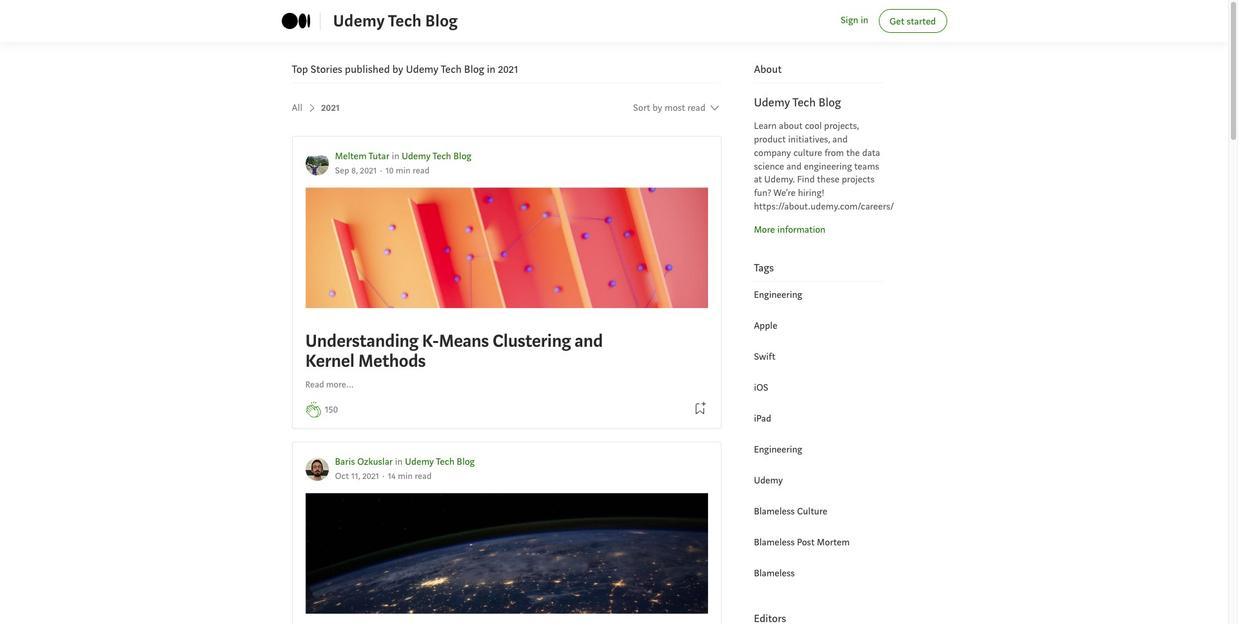 Task type: locate. For each thing, give the bounding box(es) containing it.
by right sort
[[653, 102, 663, 114]]

1 vertical spatial blameless
[[754, 537, 795, 549]]

information
[[778, 224, 826, 236]]

1 vertical spatial and
[[787, 160, 802, 173]]

2 engineering link from the top
[[754, 444, 803, 456]]

learn about cool projects, product initiatives, and company culture from the data science and engineering teams at udemy. find these projects fun? we're hiring! https://about.udemy.com/careers/
[[754, 120, 894, 213]]

3 blameless from the top
[[754, 568, 795, 580]]

fun?
[[754, 187, 772, 199]]

about
[[779, 120, 803, 132]]

2 engineering from the top
[[754, 444, 803, 456]]

baris
[[335, 456, 355, 469]]

tutar
[[369, 150, 390, 163]]

stories
[[311, 63, 342, 76]]

sort
[[633, 102, 651, 114]]

go to the profile of baris ozkuslar image
[[305, 458, 329, 481]]

get
[[890, 15, 905, 28]]

ozkuslar
[[357, 456, 393, 469]]

by right published
[[393, 63, 404, 76]]

2021 link
[[321, 96, 340, 120]]

udemy
[[333, 10, 385, 32], [406, 63, 439, 76], [754, 95, 790, 110], [402, 150, 431, 163], [405, 456, 434, 469], [754, 475, 783, 487]]

and right clustering
[[575, 330, 603, 353]]

2 vertical spatial blameless
[[754, 568, 795, 580]]

and
[[833, 134, 848, 146], [787, 160, 802, 173], [575, 330, 603, 353]]

2 vertical spatial and
[[575, 330, 603, 353]]

1 vertical spatial udemy tech blog link
[[402, 150, 472, 163]]

meltem
[[335, 150, 367, 163]]

blameless culture
[[754, 506, 828, 518]]

blameless post mortem
[[754, 537, 850, 549]]

top stories published by udemy tech blog in 2021
[[292, 63, 518, 76]]

udemy tech blog
[[333, 10, 458, 32], [754, 95, 841, 110]]

0 vertical spatial engineering link
[[754, 289, 803, 301]]

https://about.udemy.com/careers/ link
[[754, 201, 894, 213]]

all
[[292, 102, 303, 114]]

initiatives,
[[788, 134, 831, 146]]

2021
[[498, 63, 518, 76], [321, 102, 340, 114], [360, 165, 377, 176], [362, 471, 379, 482]]

1 engineering from the top
[[754, 289, 803, 301]]

and up the find
[[787, 160, 802, 173]]

2 blameless from the top
[[754, 537, 795, 549]]

0 vertical spatial udemy tech blog link
[[333, 8, 458, 34]]

sort by most read
[[633, 102, 706, 114]]

tech
[[388, 10, 422, 32], [441, 63, 462, 76], [793, 95, 816, 110], [433, 150, 451, 163], [436, 456, 455, 469]]

baris ozkuslar link
[[335, 456, 393, 469]]

sep 8, 2021
[[335, 165, 377, 176]]

blameless down blameless post mortem
[[754, 568, 795, 580]]

blameless down udemy link
[[754, 506, 795, 518]]

1 vertical spatial engineering
[[754, 444, 803, 456]]

by
[[393, 63, 404, 76], [653, 102, 663, 114]]

oct 11, 2021
[[335, 471, 379, 482]]

udemy tech blog link up the 14 min read image
[[405, 456, 475, 469]]

udemy up the '10 min read' image
[[402, 150, 431, 163]]

blameless for culture
[[754, 506, 795, 518]]

blameless
[[754, 506, 795, 518], [754, 537, 795, 549], [754, 568, 795, 580]]

tech inside udemy tech blog link
[[388, 10, 422, 32]]

1 horizontal spatial udemy tech blog
[[754, 95, 841, 110]]

these
[[817, 174, 840, 186]]

1 vertical spatial udemy tech blog
[[754, 95, 841, 110]]

udemy tech blog link up top stories published by udemy tech blog in 2021
[[333, 8, 458, 34]]

blameless up blameless link at the bottom
[[754, 537, 795, 549]]

company
[[754, 147, 791, 159]]

1 blameless from the top
[[754, 506, 795, 518]]

engineering link down tags
[[754, 289, 803, 301]]

all link
[[292, 96, 319, 120]]

udemy up 'learn'
[[754, 95, 790, 110]]

projects,
[[825, 120, 859, 132]]

150
[[325, 404, 338, 416]]

udemy tech blog up top stories published by udemy tech blog in 2021
[[333, 10, 458, 32]]

in
[[861, 14, 869, 27], [487, 63, 496, 76], [392, 150, 400, 163], [395, 456, 403, 469]]

top
[[292, 63, 308, 76]]

udemy tech blog link up the '10 min read' image
[[402, 150, 472, 163]]

0 horizontal spatial by
[[393, 63, 404, 76]]

culture
[[794, 147, 823, 159]]

and down projects,
[[833, 134, 848, 146]]

engineering link
[[754, 289, 803, 301], [754, 444, 803, 456]]

by inside 'button'
[[653, 102, 663, 114]]

cool
[[805, 120, 822, 132]]

udemy tech blog link
[[333, 8, 458, 34], [402, 150, 472, 163], [405, 456, 475, 469]]

read more…
[[305, 380, 354, 391]]

1 vertical spatial engineering link
[[754, 444, 803, 456]]

1 vertical spatial by
[[653, 102, 663, 114]]

more
[[754, 224, 775, 236]]

engineering
[[754, 289, 803, 301], [754, 444, 803, 456]]

1 horizontal spatial by
[[653, 102, 663, 114]]

0 vertical spatial and
[[833, 134, 848, 146]]

0 vertical spatial blameless
[[754, 506, 795, 518]]

engineering up udemy link
[[754, 444, 803, 456]]

mortem
[[817, 537, 850, 549]]

baris ozkuslar in udemy tech blog
[[335, 456, 475, 469]]

0 horizontal spatial and
[[575, 330, 603, 353]]

11,
[[351, 471, 360, 482]]

0 vertical spatial engineering
[[754, 289, 803, 301]]

150 button
[[325, 403, 338, 418]]

0 vertical spatial udemy tech blog
[[333, 10, 458, 32]]

post
[[797, 537, 815, 549]]

2 vertical spatial udemy tech blog link
[[405, 456, 475, 469]]

swift
[[754, 351, 776, 363]]

sign
[[841, 14, 859, 27]]

science
[[754, 160, 785, 173]]

udemy tech blog up about
[[754, 95, 841, 110]]

apple link
[[754, 320, 778, 332]]

engineering down tags
[[754, 289, 803, 301]]

udemy up the 14 min read image
[[405, 456, 434, 469]]

engineering link up udemy link
[[754, 444, 803, 456]]

in inside the sign in link
[[861, 14, 869, 27]]

2 horizontal spatial and
[[833, 134, 848, 146]]

blog
[[425, 10, 458, 32], [464, 63, 485, 76], [819, 95, 841, 110], [454, 150, 472, 163], [457, 456, 475, 469]]



Task type: vqa. For each thing, say whether or not it's contained in the screenshot.
Https://About.Udemy.Com/Careers/
yes



Task type: describe. For each thing, give the bounding box(es) containing it.
means
[[439, 330, 489, 353]]

blameless post mortem link
[[754, 537, 850, 549]]

udemy right published
[[406, 63, 439, 76]]

0 horizontal spatial udemy tech blog
[[333, 10, 458, 32]]

get started link
[[879, 9, 947, 33]]

udemy link
[[754, 475, 783, 487]]

udemy tech blog link for ozkuslar
[[405, 456, 475, 469]]

published
[[345, 63, 390, 76]]

understanding k-means clustering and kernel methods
[[305, 330, 603, 373]]

get started
[[890, 15, 936, 28]]

we're
[[774, 187, 796, 199]]

blameless culture link
[[754, 506, 828, 518]]

hiring!
[[798, 187, 825, 199]]

read more… link
[[305, 379, 354, 392]]

more…
[[326, 380, 354, 391]]

10 min read image
[[386, 165, 430, 176]]

started
[[907, 15, 936, 28]]

the
[[847, 147, 860, 159]]

teams
[[855, 160, 880, 173]]

blameless link
[[754, 568, 795, 580]]

udemy.
[[765, 174, 795, 186]]

engineering for second engineering link from the bottom of the page
[[754, 289, 803, 301]]

kernel methods
[[305, 350, 426, 373]]

from
[[825, 147, 844, 159]]

learn
[[754, 120, 777, 132]]

ios
[[754, 382, 769, 394]]

14 min read image
[[388, 471, 432, 482]]

0 vertical spatial by
[[393, 63, 404, 76]]

more information
[[754, 224, 826, 236]]

engineering for 1st engineering link from the bottom
[[754, 444, 803, 456]]

understanding
[[305, 330, 419, 353]]

most
[[665, 102, 686, 114]]

8,
[[351, 165, 358, 176]]

more information link
[[754, 224, 826, 236]]

sort by most read button
[[633, 96, 722, 120]]

udemy tech blog link for tutar
[[402, 150, 472, 163]]

tags
[[754, 261, 774, 275]]

find
[[797, 174, 815, 186]]

meltem tutar link
[[335, 150, 390, 163]]

swift link
[[754, 351, 776, 363]]

ios link
[[754, 382, 769, 394]]

sign in link
[[841, 14, 869, 28]]

clustering
[[493, 330, 571, 353]]

1 horizontal spatial and
[[787, 160, 802, 173]]

1 engineering link from the top
[[754, 289, 803, 301]]

sep
[[335, 165, 349, 176]]

ipad
[[754, 413, 772, 425]]

https://about.udemy.com/careers/
[[754, 201, 894, 213]]

projects
[[842, 174, 875, 186]]

oct 11, 2021 link
[[335, 471, 379, 482]]

ipad link
[[754, 413, 772, 425]]

about
[[754, 63, 782, 76]]

understanding k-means clustering and kernel methods link
[[305, 187, 708, 375]]

meltem tutar in udemy tech blog
[[335, 150, 472, 163]]

culture
[[797, 506, 828, 518]]

apple
[[754, 320, 778, 332]]

read
[[688, 102, 706, 114]]

udemy up published
[[333, 10, 385, 32]]

engineering
[[804, 160, 852, 173]]

product
[[754, 134, 786, 146]]

at
[[754, 174, 762, 186]]

sep 8, 2021 link
[[335, 165, 377, 176]]

oct
[[335, 471, 349, 482]]

sign in
[[841, 14, 869, 27]]

blameless for post
[[754, 537, 795, 549]]

k-
[[422, 330, 439, 353]]

go to the profile of meltem tutar image
[[305, 152, 329, 175]]

and inside understanding k-means clustering and kernel methods
[[575, 330, 603, 353]]

data
[[863, 147, 881, 159]]

udemy up blameless culture
[[754, 475, 783, 487]]

read
[[305, 380, 324, 391]]



